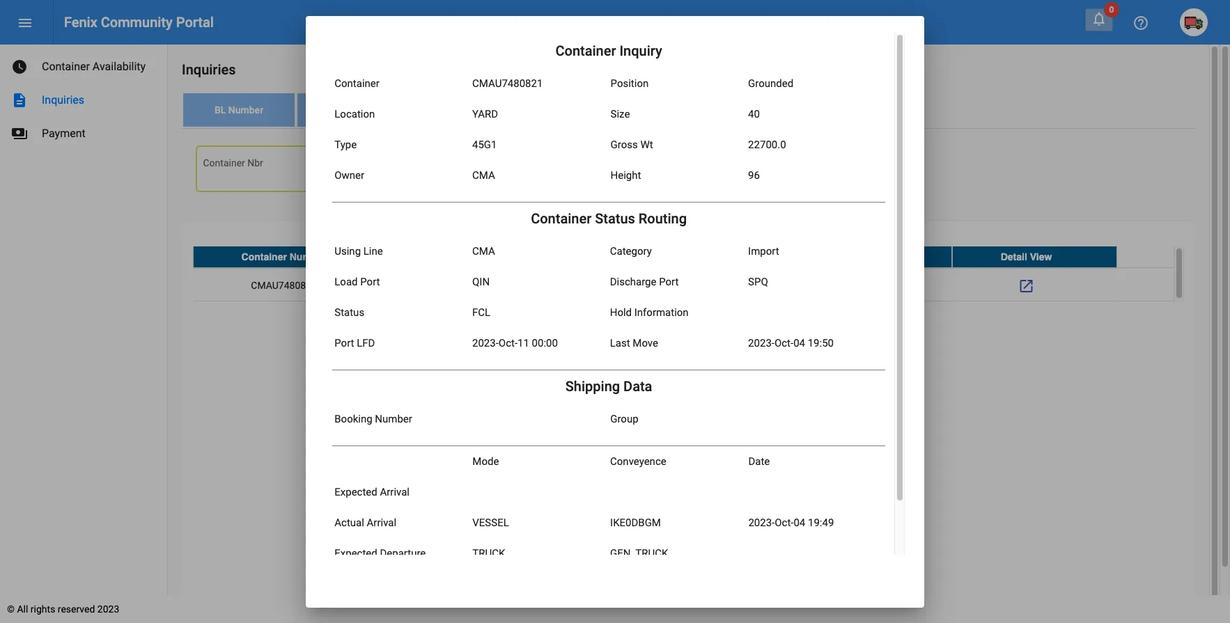 Task type: vqa. For each thing, say whether or not it's contained in the screenshot.
no color image containing payments
yes



Task type: locate. For each thing, give the bounding box(es) containing it.
1 vertical spatial arrival
[[367, 516, 396, 529]]

import
[[748, 245, 779, 257]]

2023- down fcl
[[472, 337, 499, 349]]

no color image up 'description'
[[11, 59, 28, 75]]

information
[[634, 306, 689, 319]]

oct- left 00:00
[[499, 337, 518, 349]]

2 horizontal spatial port
[[659, 275, 679, 288]]

group
[[610, 413, 638, 425]]

no color image inside 'open_in_new' button
[[1018, 278, 1035, 295]]

cell up hold
[[507, 268, 655, 303]]

no color image up 'watch_later'
[[17, 15, 33, 32]]

booking
[[317, 104, 352, 116], [334, 413, 372, 425]]

no color image
[[1091, 10, 1107, 27]]

notifications_none button
[[1085, 8, 1113, 31]]

1 horizontal spatial status
[[595, 210, 635, 227]]

inquiries
[[182, 61, 236, 78], [42, 93, 84, 107]]

no color image down 'description'
[[11, 125, 28, 142]]

0 vertical spatial position
[[611, 77, 649, 90]]

1 horizontal spatial cmau7480821
[[472, 77, 543, 90]]

oct-
[[499, 337, 518, 349], [774, 337, 793, 349], [775, 516, 794, 529]]

cell down position column header
[[804, 268, 952, 303]]

4 cell from the left
[[804, 268, 952, 303]]

no color image
[[17, 15, 33, 32], [1133, 15, 1149, 32], [11, 59, 28, 75], [11, 92, 28, 109], [11, 125, 28, 142], [1018, 278, 1035, 295]]

1 expected from the top
[[334, 486, 377, 498]]

navigation
[[0, 45, 167, 150]]

0 vertical spatial status
[[595, 210, 635, 227]]

port
[[360, 275, 380, 288], [659, 275, 679, 288], [334, 337, 354, 349]]

truck
[[472, 547, 505, 560]]

expected down actual
[[334, 547, 377, 560]]

04 for 19:50
[[793, 337, 805, 349]]

1 horizontal spatial position
[[859, 251, 897, 262]]

position inside column header
[[859, 251, 897, 262]]

1 vertical spatial cmau7480821
[[251, 280, 317, 291]]

1 vertical spatial inquiries
[[42, 93, 84, 107]]

1 vertical spatial 04
[[794, 516, 805, 529]]

container inside column header
[[241, 251, 287, 262]]

19:50
[[808, 337, 834, 349]]

19:49
[[808, 516, 834, 529]]

cma up qin
[[472, 245, 495, 257]]

arrival up actual arrival at the left bottom
[[380, 486, 410, 498]]

96
[[748, 169, 760, 181]]

2 expected from the top
[[334, 547, 377, 560]]

column header up qin
[[358, 246, 507, 267]]

welcome
[[430, 14, 488, 31]]

1 vertical spatial expected
[[334, 547, 377, 560]]

actual arrival
[[334, 516, 396, 529]]

cmau7480821 down container number
[[251, 280, 317, 291]]

container
[[555, 42, 616, 59], [42, 60, 90, 73], [334, 77, 379, 90], [446, 104, 489, 116], [531, 210, 591, 227], [241, 251, 287, 262]]

status
[[595, 210, 635, 227], [334, 306, 364, 319]]

row containing container number
[[193, 246, 1174, 268]]

container inquiry
[[555, 42, 662, 59]]

0 vertical spatial 04
[[793, 337, 805, 349]]

0 vertical spatial expected
[[334, 486, 377, 498]]

fcl
[[472, 306, 490, 319]]

last move
[[610, 337, 658, 349]]

row
[[193, 246, 1174, 268]]

0 vertical spatial arrival
[[380, 486, 410, 498]]

1 04 from the top
[[793, 337, 805, 349]]

3 cell from the left
[[655, 268, 804, 303]]

arrival up expected departure
[[367, 516, 396, 529]]

1 vertical spatial status
[[334, 306, 364, 319]]

04
[[793, 337, 805, 349], [794, 516, 805, 529]]

2 04 from the top
[[794, 516, 805, 529]]

location
[[334, 108, 375, 120]]

0 vertical spatial cma
[[472, 169, 495, 181]]

no color image containing menu
[[17, 15, 33, 32]]

position column header
[[804, 246, 952, 267]]

04 left 19:50
[[793, 337, 805, 349]]

expected up actual
[[334, 486, 377, 498]]

container availability
[[42, 60, 146, 73]]

2 column header from the left
[[507, 246, 655, 267]]

arrival
[[380, 486, 410, 498], [367, 516, 396, 529]]

1 cma from the top
[[472, 169, 495, 181]]

inquiries up bl
[[182, 61, 236, 78]]

cma for using line
[[472, 245, 495, 257]]

oct- left 19:49 at the right of page
[[775, 516, 794, 529]]

open_in_new grid
[[193, 246, 1184, 303]]

oct- left 19:50
[[774, 337, 793, 349]]

detail view column header
[[952, 246, 1117, 267]]

cell
[[358, 268, 507, 303], [507, 268, 655, 303], [655, 268, 804, 303], [804, 268, 952, 303]]

1 horizontal spatial port
[[360, 275, 380, 288]]

2023- left 19:49 at the right of page
[[748, 516, 775, 529]]

2023- left 19:50
[[748, 337, 774, 349]]

help_outline
[[1133, 15, 1149, 32]]

status up category
[[595, 210, 635, 227]]

oct- for 00:00
[[499, 337, 518, 349]]

last
[[610, 337, 630, 349]]

cmau7480821 inside open_in_new row
[[251, 280, 317, 291]]

no color image inside menu button
[[17, 15, 33, 32]]

help_outline button
[[1127, 8, 1155, 36]]

fenix
[[64, 14, 97, 31]]

navigation containing watch_later
[[0, 45, 167, 150]]

04 left 19:49 at the right of page
[[794, 516, 805, 529]]

routing
[[639, 210, 687, 227]]

no color image up payments
[[11, 92, 28, 109]]

no color image right notifications_none popup button
[[1133, 15, 1149, 32]]

0 vertical spatial inquiries
[[182, 61, 236, 78]]

open_in_new button
[[1012, 272, 1040, 299]]

type
[[334, 138, 357, 151]]

inquiries up payment
[[42, 93, 84, 107]]

cma down 45g1
[[472, 169, 495, 181]]

cma
[[472, 169, 495, 181], [472, 245, 495, 257]]

cell down "import"
[[655, 268, 804, 303]]

rights
[[31, 604, 55, 615]]

None text field
[[203, 159, 328, 184]]

port up the information
[[659, 275, 679, 288]]

no color image down 'detail view'
[[1018, 278, 1035, 295]]

port lfd
[[334, 337, 375, 349]]

2 cma from the top
[[472, 245, 495, 257]]

container for container inquiry
[[555, 42, 616, 59]]

cmau7480821
[[472, 77, 543, 90], [251, 280, 317, 291]]

size
[[611, 108, 630, 120]]

no color image containing open_in_new
[[1018, 278, 1035, 295]]

shipping
[[565, 378, 620, 395]]

no color image containing help_outline
[[1133, 15, 1149, 32]]

ike0dbgm
[[610, 516, 661, 529]]

inquiries inside navigation
[[42, 93, 84, 107]]

1 vertical spatial position
[[859, 251, 897, 262]]

column header
[[358, 246, 507, 267], [507, 246, 655, 267], [655, 246, 804, 267]]

port right load
[[360, 275, 380, 288]]

column header up the spq
[[655, 246, 804, 267]]

expected
[[334, 486, 377, 498], [334, 547, 377, 560]]

1 horizontal spatial inquiries
[[182, 61, 236, 78]]

arrival for actual arrival
[[367, 516, 396, 529]]

gross
[[611, 138, 638, 151]]

status down load
[[334, 306, 364, 319]]

booking number
[[317, 104, 390, 116], [334, 413, 412, 425]]

port left lfd
[[334, 337, 354, 349]]

discharge
[[610, 275, 656, 288]]

column header down container status routing on the top of the page
[[507, 246, 655, 267]]

cell up fcl
[[358, 268, 507, 303]]

expected arrival
[[334, 486, 410, 498]]

container number
[[241, 251, 326, 262]]

0 vertical spatial cmau7480821
[[472, 77, 543, 90]]

port for discharge port
[[659, 275, 679, 288]]

00:00
[[532, 337, 558, 349]]

0 horizontal spatial cmau7480821
[[251, 280, 317, 291]]

date
[[748, 455, 770, 468]]

0 horizontal spatial inquiries
[[42, 93, 84, 107]]

0 horizontal spatial port
[[334, 337, 354, 349]]

©
[[7, 604, 15, 615]]

3 column header from the left
[[655, 246, 804, 267]]

1 vertical spatial cma
[[472, 245, 495, 257]]

container inside navigation
[[42, 60, 90, 73]]

cmau7480821 up the yard on the left of page
[[472, 77, 543, 90]]

number
[[228, 104, 263, 116], [355, 104, 390, 116], [290, 251, 326, 262], [375, 413, 412, 425]]

1 vertical spatial booking number
[[334, 413, 412, 425]]



Task type: describe. For each thing, give the bounding box(es) containing it.
payment
[[42, 127, 85, 140]]

04 for 19:49
[[794, 516, 805, 529]]

22700.0
[[748, 138, 786, 151]]

40
[[748, 108, 760, 120]]

bl
[[214, 104, 226, 116]]

spq
[[748, 275, 768, 288]]

reserved
[[58, 604, 95, 615]]

watch_later
[[11, 59, 28, 75]]

booking number tab panel
[[182, 129, 1195, 613]]

bl number
[[214, 104, 263, 116]]

lawrence
[[491, 14, 547, 31]]

cma for owner
[[472, 169, 495, 181]]

bl number tab panel
[[182, 129, 1195, 613]]

using
[[334, 245, 361, 257]]

owner
[[334, 169, 364, 181]]

arrival for expected arrival
[[380, 486, 410, 498]]

move
[[633, 337, 658, 349]]

load port
[[334, 275, 380, 288]]

open_in_new
[[1018, 278, 1035, 295]]

availability
[[93, 60, 146, 73]]

no color image containing payments
[[11, 125, 28, 142]]

open_in_new row
[[193, 268, 1174, 303]]

using line
[[334, 245, 383, 257]]

inquiry
[[619, 42, 662, 59]]

detail
[[1001, 251, 1027, 262]]

payments
[[11, 125, 28, 142]]

oct- for 19:50
[[774, 337, 793, 349]]

2023- for 2023-oct-04 19:49
[[748, 516, 775, 529]]

community
[[101, 14, 173, 31]]

2023-oct-04 19:49
[[748, 516, 834, 529]]

expected for expected arrival
[[334, 486, 377, 498]]

0 horizontal spatial status
[[334, 306, 364, 319]]

qin
[[472, 275, 490, 288]]

0 horizontal spatial position
[[611, 77, 649, 90]]

11
[[518, 337, 529, 349]]

detail view
[[1001, 251, 1052, 262]]

gen_truck
[[610, 547, 668, 560]]

height
[[611, 169, 641, 181]]

all
[[17, 604, 28, 615]]

2 cell from the left
[[507, 268, 655, 303]]

45g1
[[472, 138, 497, 151]]

no color image containing watch_later
[[11, 59, 28, 75]]

load
[[334, 275, 358, 288]]

container for container availability
[[42, 60, 90, 73]]

2023- for 2023-oct-11 00:00
[[472, 337, 499, 349]]

hold information
[[610, 306, 689, 319]]

data
[[623, 378, 652, 395]]

wt
[[640, 138, 653, 151]]

vessel
[[472, 516, 509, 529]]

description
[[11, 92, 28, 109]]

container for container status routing
[[531, 210, 591, 227]]

© all rights reserved 2023
[[7, 604, 119, 615]]

no color image inside help_outline popup button
[[1133, 15, 1149, 32]]

container status routing
[[531, 210, 687, 227]]

2023-oct-04 19:50
[[748, 337, 834, 349]]

port for load port
[[360, 275, 380, 288]]

2023-oct-11 00:00
[[472, 337, 558, 349]]

shipping data
[[565, 378, 652, 395]]

view
[[1030, 251, 1052, 262]]

mode
[[472, 455, 499, 468]]

2023
[[97, 604, 119, 615]]

row inside the open_in_new grid
[[193, 246, 1174, 268]]

fenix community portal
[[64, 14, 214, 31]]

actual
[[334, 516, 364, 529]]

2023- for 2023-oct-04 19:50
[[748, 337, 774, 349]]

gross wt
[[611, 138, 653, 151]]

no color image containing description
[[11, 92, 28, 109]]

portal
[[176, 14, 214, 31]]

1 cell from the left
[[358, 268, 507, 303]]

oct- for 19:49
[[775, 516, 794, 529]]

container for container number
[[241, 251, 287, 262]]

hold
[[610, 306, 632, 319]]

line
[[363, 245, 383, 257]]

expected for expected departure
[[334, 547, 377, 560]]

notifications_none
[[1091, 10, 1107, 27]]

menu
[[17, 15, 33, 32]]

lfd
[[357, 337, 375, 349]]

welcome lawrence
[[430, 14, 547, 31]]

grounded
[[748, 77, 793, 90]]

expected departure
[[334, 547, 426, 560]]

discharge port
[[610, 275, 679, 288]]

container number column header
[[193, 246, 358, 267]]

yard
[[472, 108, 498, 120]]

conveyence
[[610, 455, 666, 468]]

menu button
[[11, 8, 39, 36]]

number inside column header
[[290, 251, 326, 262]]

departure
[[380, 547, 426, 560]]

1 column header from the left
[[358, 246, 507, 267]]

category
[[610, 245, 652, 257]]

1 vertical spatial booking
[[334, 413, 372, 425]]

0 vertical spatial booking
[[317, 104, 352, 116]]

0 vertical spatial booking number
[[317, 104, 390, 116]]



